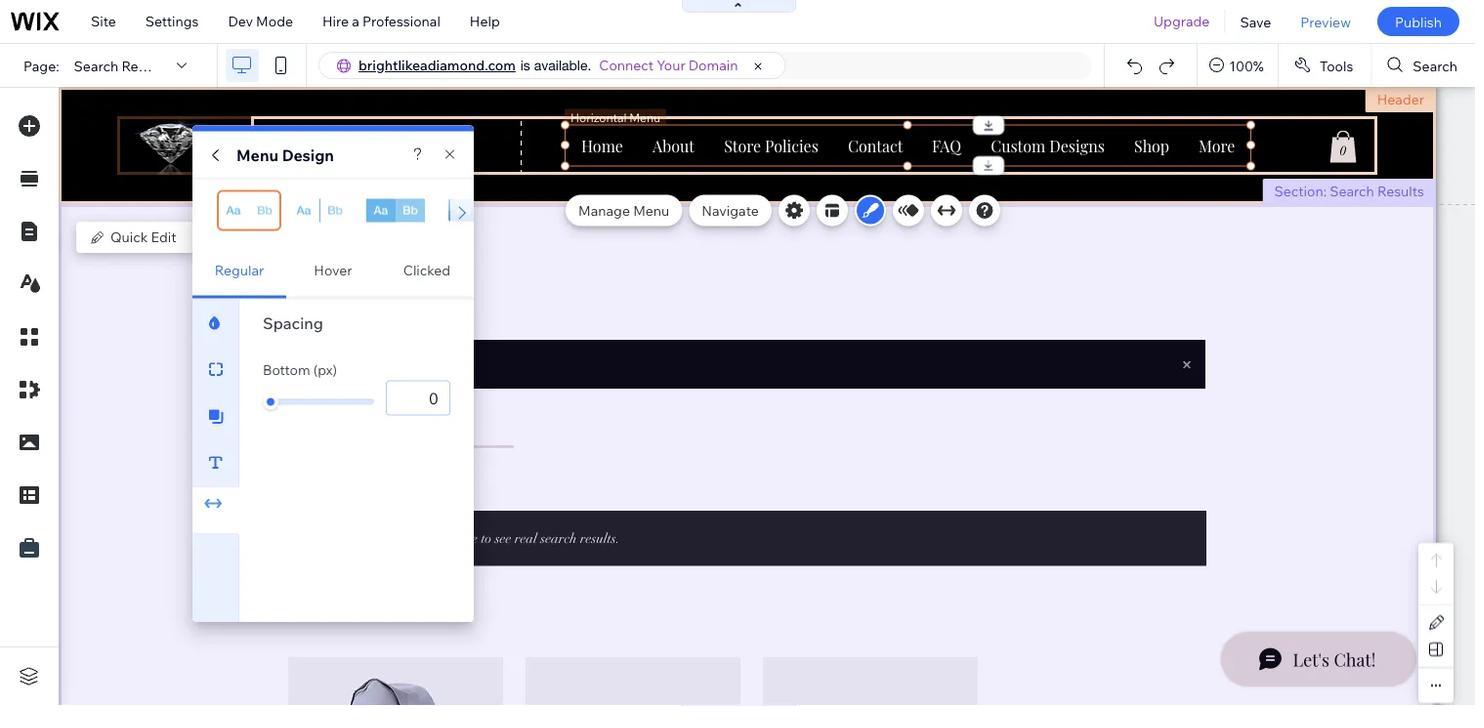 Task type: locate. For each thing, give the bounding box(es) containing it.
save button
[[1226, 0, 1286, 43]]

settings for upgrade
[[145, 13, 199, 30]]

0 horizontal spatial settings
[[145, 13, 199, 30]]

column
[[257, 176, 300, 191]]

clicked
[[403, 262, 451, 279]]

manage
[[579, 202, 630, 219]]

domain
[[689, 57, 738, 74]]

connect
[[599, 57, 654, 74]]

0 horizontal spatial results
[[122, 57, 168, 74]]

1 vertical spatial results
[[1378, 183, 1425, 200]]

1 horizontal spatial settings
[[217, 229, 271, 246]]

0 vertical spatial results
[[122, 57, 168, 74]]

search inside the "search" button
[[1413, 57, 1458, 74]]

results
[[122, 57, 168, 74], [1378, 183, 1425, 200]]

search down site
[[74, 57, 118, 74]]

0 horizontal spatial menu
[[236, 145, 279, 165]]

spacing
[[263, 313, 323, 333]]

settings
[[145, 13, 199, 30], [217, 229, 271, 246]]

menu
[[236, 145, 279, 165], [633, 202, 670, 219]]

mode
[[256, 13, 293, 30]]

menu right manage
[[633, 202, 670, 219]]

help
[[470, 13, 500, 30]]

site
[[91, 13, 116, 30]]

bottom (px)
[[263, 361, 337, 378]]

settings up the "search results"
[[145, 13, 199, 30]]

search right the section:
[[1330, 183, 1375, 200]]

1 horizontal spatial search
[[1330, 183, 1375, 200]]

100%
[[1230, 57, 1264, 74]]

1 horizontal spatial results
[[1378, 183, 1425, 200]]

regular
[[215, 262, 264, 279]]

1 vertical spatial settings
[[217, 229, 271, 246]]

navigate
[[702, 202, 759, 219]]

dev mode
[[228, 13, 293, 30]]

a
[[352, 13, 360, 30]]

None text field
[[386, 381, 451, 416]]

(px)
[[313, 361, 337, 378]]

search
[[74, 57, 118, 74], [1413, 57, 1458, 74], [1330, 183, 1375, 200]]

search down "publish"
[[1413, 57, 1458, 74]]

quick
[[110, 229, 148, 246]]

your
[[657, 57, 686, 74]]

1 vertical spatial menu
[[633, 202, 670, 219]]

manage menu
[[579, 202, 670, 219]]

search for search results
[[74, 57, 118, 74]]

0 vertical spatial settings
[[145, 13, 199, 30]]

settings up regular
[[217, 229, 271, 246]]

preview button
[[1286, 0, 1366, 43]]

0 horizontal spatial search
[[74, 57, 118, 74]]

menu up column
[[236, 145, 279, 165]]

2 horizontal spatial search
[[1413, 57, 1458, 74]]

is available. connect your domain
[[521, 57, 738, 74]]

search results
[[74, 57, 168, 74]]



Task type: vqa. For each thing, say whether or not it's contained in the screenshot.
Connect
yes



Task type: describe. For each thing, give the bounding box(es) containing it.
hover
[[314, 262, 352, 279]]

tools
[[1320, 57, 1354, 74]]

preview
[[1301, 13, 1351, 30]]

section: search results
[[1275, 183, 1425, 200]]

search button
[[1372, 44, 1476, 87]]

publish
[[1395, 13, 1442, 30]]

available.
[[534, 57, 592, 73]]

hire
[[323, 13, 349, 30]]

brightlikeadiamond.com
[[359, 57, 516, 74]]

design
[[282, 145, 334, 165]]

dev
[[228, 13, 253, 30]]

tools button
[[1279, 44, 1371, 87]]

2
[[302, 176, 309, 191]]

1 horizontal spatial menu
[[633, 202, 670, 219]]

settings for header
[[217, 229, 271, 246]]

upgrade
[[1154, 13, 1210, 30]]

search for search
[[1413, 57, 1458, 74]]

professional
[[363, 13, 441, 30]]

header
[[1378, 91, 1425, 108]]

column 2
[[257, 176, 309, 191]]

save
[[1241, 13, 1272, 30]]

quick edit
[[110, 229, 176, 246]]

is
[[521, 57, 530, 73]]

bottom
[[263, 361, 310, 378]]

hire a professional
[[323, 13, 441, 30]]

section:
[[1275, 183, 1327, 200]]

edit
[[151, 229, 176, 246]]

publish button
[[1378, 7, 1460, 36]]

100% button
[[1198, 44, 1278, 87]]

0 vertical spatial menu
[[236, 145, 279, 165]]

menu design
[[236, 145, 334, 165]]



